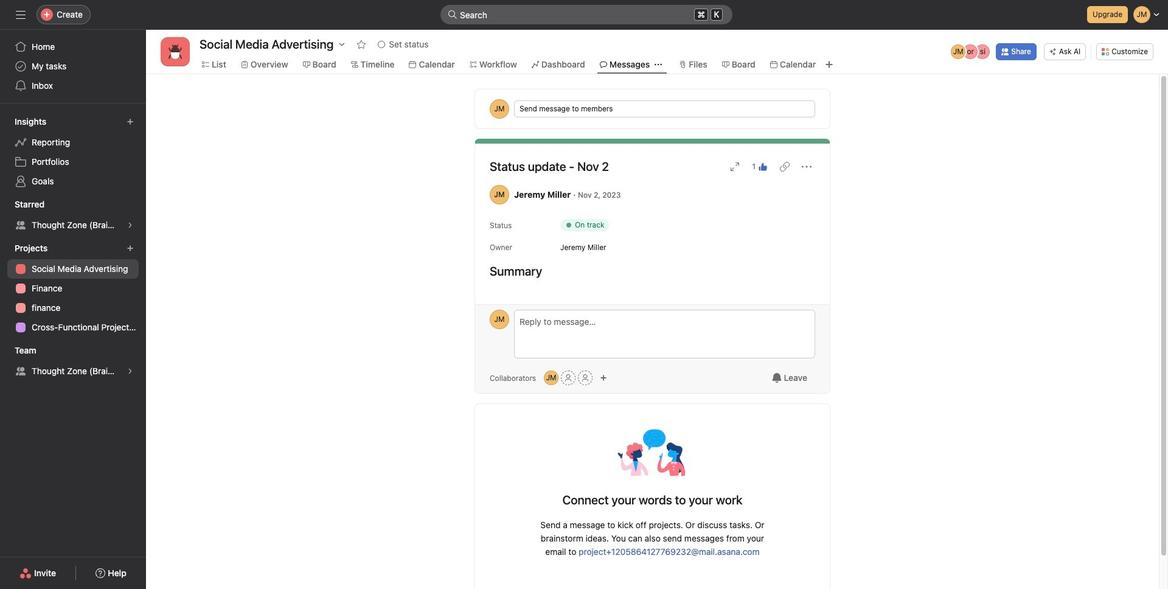 Task type: describe. For each thing, give the bounding box(es) containing it.
bug image
[[168, 44, 183, 59]]

copy link image
[[780, 162, 790, 172]]

open user profile image
[[490, 310, 509, 329]]

global element
[[0, 30, 146, 103]]

projects element
[[0, 237, 146, 340]]

1 like. you liked this task image
[[758, 162, 768, 172]]

Search tasks, projects, and more text field
[[441, 5, 733, 24]]

tab actions image
[[655, 61, 662, 68]]

see details, thought zone (brainstorm space) image
[[127, 221, 134, 229]]

hide sidebar image
[[16, 10, 26, 19]]

more actions image
[[802, 162, 812, 172]]



Task type: locate. For each thing, give the bounding box(es) containing it.
see details, thought zone (brainstorm space) image
[[127, 368, 134, 375]]

0 horizontal spatial add or remove collaborators image
[[544, 371, 559, 385]]

new insights image
[[127, 118, 134, 125]]

insights element
[[0, 111, 146, 193]]

1 horizontal spatial add or remove collaborators image
[[600, 374, 607, 382]]

add or remove collaborators image
[[544, 371, 559, 385], [600, 374, 607, 382]]

add tab image
[[825, 60, 834, 69]]

starred element
[[0, 193, 146, 237]]

None field
[[441, 5, 733, 24]]

new project or portfolio image
[[127, 245, 134, 252]]

add to starred image
[[357, 40, 367, 49]]

full screen image
[[730, 162, 740, 172]]

teams element
[[0, 340, 146, 383]]

prominent image
[[448, 10, 458, 19]]



Task type: vqa. For each thing, say whether or not it's contained in the screenshot.
Your tasks for Nov 1, Task element
no



